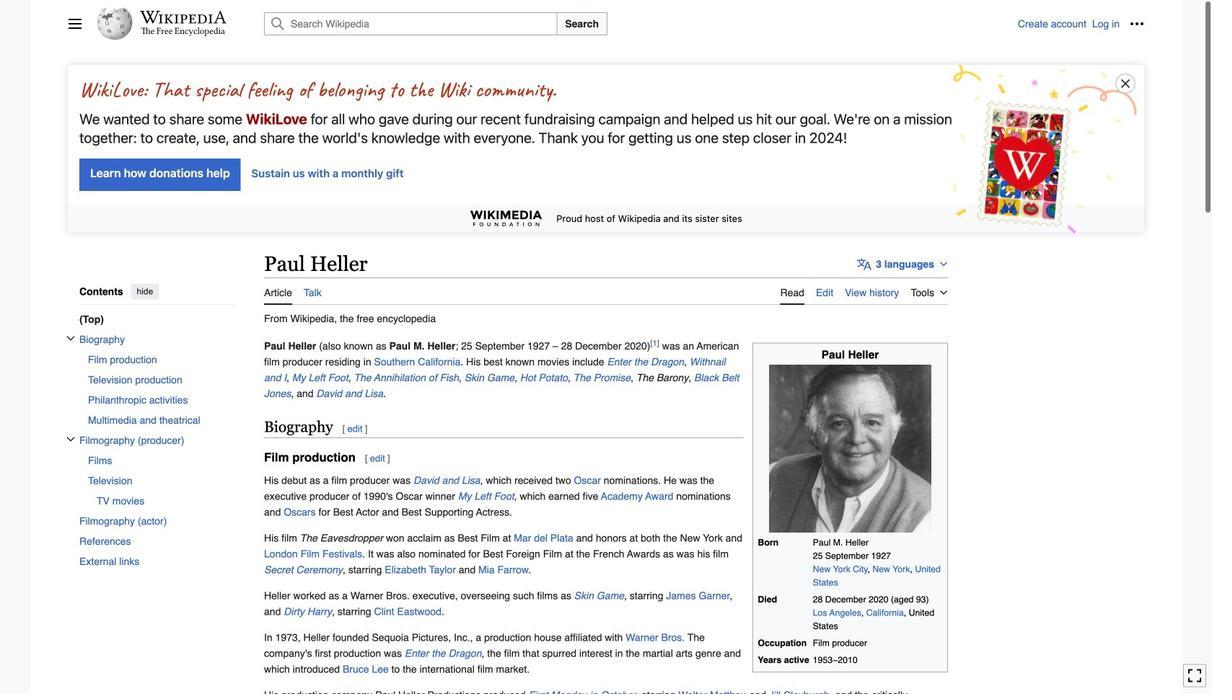 Task type: describe. For each thing, give the bounding box(es) containing it.
menu image
[[68, 17, 82, 31]]

wikimedia foundation logo image
[[470, 211, 542, 227]]

log in and more options image
[[1130, 17, 1144, 31]]

2 x small image from the top
[[66, 435, 75, 444]]

thank you stamp image
[[953, 65, 1162, 242]]



Task type: vqa. For each thing, say whether or not it's contained in the screenshot.
The Free Encyclopedia image at the top
yes



Task type: locate. For each thing, give the bounding box(es) containing it.
the free encyclopedia image
[[141, 27, 225, 37]]

language progressive image
[[857, 257, 872, 272]]

0 vertical spatial x small image
[[66, 334, 75, 343]]

main content
[[258, 250, 1144, 695]]

personal tools navigation
[[1018, 12, 1149, 35]]

Search Wikipedia search field
[[264, 12, 557, 35]]

x small image
[[66, 334, 75, 343], [66, 435, 75, 444]]

wikipedia image
[[140, 11, 227, 24]]

1 x small image from the top
[[66, 334, 75, 343]]

1 vertical spatial x small image
[[66, 435, 75, 444]]

fullscreen image
[[1188, 669, 1202, 684]]

None search field
[[247, 12, 1018, 35]]



